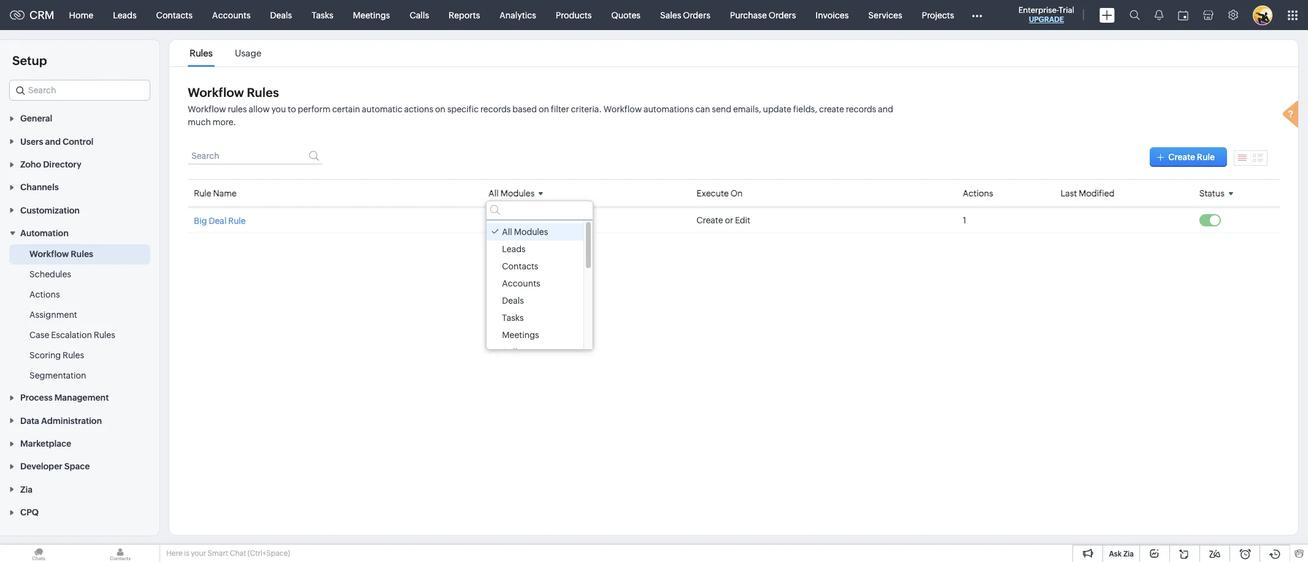 Task type: vqa. For each thing, say whether or not it's contained in the screenshot.
Logo
no



Task type: describe. For each thing, give the bounding box(es) containing it.
ask zia
[[1109, 550, 1134, 559]]

big
[[194, 216, 207, 226]]

update
[[763, 104, 792, 114]]

automatic
[[362, 104, 403, 114]]

zia button
[[0, 478, 160, 501]]

enterprise-
[[1019, 6, 1059, 15]]

allow
[[249, 104, 270, 114]]

emails,
[[733, 104, 761, 114]]

all for all modules field
[[489, 188, 499, 198]]

zoho
[[20, 160, 41, 169]]

enterprise-trial upgrade
[[1019, 6, 1075, 24]]

can
[[696, 104, 710, 114]]

calendar image
[[1178, 10, 1189, 20]]

more.
[[213, 117, 236, 127]]

chats image
[[0, 545, 77, 562]]

Other Modules field
[[964, 5, 991, 25]]

your
[[191, 549, 206, 558]]

deals link
[[260, 0, 302, 30]]

0 vertical spatial leads
[[113, 10, 137, 20]]

case escalation rules link
[[29, 329, 115, 341]]

execute on
[[697, 188, 743, 198]]

1 vertical spatial modules
[[514, 227, 548, 237]]

assignment
[[29, 310, 77, 320]]

deals inside deals link
[[270, 10, 292, 20]]

accounts inside "link"
[[212, 10, 251, 20]]

specific
[[447, 104, 479, 114]]

rule name
[[194, 188, 237, 198]]

workflow rules link
[[29, 248, 93, 260]]

general button
[[0, 107, 160, 130]]

2 records from the left
[[846, 104, 877, 114]]

invoices
[[816, 10, 849, 20]]

scoring rules link
[[29, 349, 84, 362]]

orders for sales orders
[[683, 10, 711, 20]]

home
[[69, 10, 93, 20]]

calls link
[[400, 0, 439, 30]]

administration
[[41, 416, 102, 426]]

contacts image
[[82, 545, 159, 562]]

users and control button
[[0, 130, 160, 153]]

1 horizontal spatial rule
[[228, 216, 246, 226]]

cpq
[[20, 508, 39, 517]]

name
[[213, 188, 237, 198]]

create or edit
[[697, 215, 751, 225]]

schedules link
[[29, 268, 71, 281]]

reports link
[[439, 0, 490, 30]]

fields,
[[793, 104, 818, 114]]

0 vertical spatial workflow rules
[[188, 85, 279, 99]]

all modules for all modules field
[[489, 188, 535, 198]]

channels button
[[0, 176, 160, 198]]

you
[[272, 104, 286, 114]]

rules
[[228, 104, 247, 114]]

developer
[[20, 462, 62, 472]]

send
[[712, 104, 732, 114]]

workflow up rules
[[188, 85, 244, 99]]

process management button
[[0, 386, 160, 409]]

list containing rules
[[179, 40, 273, 66]]

modified
[[1079, 188, 1115, 198]]

1 horizontal spatial meetings
[[502, 330, 539, 340]]

workflow inside automation region
[[29, 249, 69, 259]]

certain
[[332, 104, 360, 114]]

workflow rules allow you to perform certain automatic actions on specific records based on filter criteria. workflow automations can send emails, update fields, create records and much more.
[[188, 104, 894, 127]]

orders for purchase orders
[[769, 10, 796, 20]]

rules up allow
[[247, 85, 279, 99]]

big deal rule
[[194, 216, 246, 226]]

execute
[[697, 188, 729, 198]]

automations
[[644, 104, 694, 114]]

criteria.
[[571, 104, 602, 114]]

marketplace
[[20, 439, 71, 449]]

sales
[[660, 10, 681, 20]]

data
[[20, 416, 39, 426]]

trial
[[1059, 6, 1075, 15]]

meetings inside 'link'
[[353, 10, 390, 20]]

management
[[54, 393, 109, 403]]

last modified
[[1061, 188, 1115, 198]]

and inside dropdown button
[[45, 137, 61, 146]]

2 vertical spatial deals
[[502, 296, 524, 306]]

1 vertical spatial tasks
[[502, 313, 524, 323]]

scoring rules
[[29, 350, 84, 360]]

contacts link
[[146, 0, 202, 30]]

deal
[[209, 216, 227, 226]]

profile element
[[1246, 0, 1280, 30]]

1 on from the left
[[435, 104, 446, 114]]

search element
[[1123, 0, 1148, 30]]

sales orders link
[[651, 0, 720, 30]]

products link
[[546, 0, 602, 30]]

All Modules field
[[489, 185, 548, 201]]

create rule
[[1169, 152, 1215, 162]]

case
[[29, 330, 49, 340]]

workflow right criteria.
[[604, 104, 642, 114]]

space
[[64, 462, 90, 472]]

2 on from the left
[[539, 104, 549, 114]]

developer space button
[[0, 455, 160, 478]]

escalation
[[51, 330, 92, 340]]

leads link
[[103, 0, 146, 30]]

users
[[20, 137, 43, 146]]

case escalation rules
[[29, 330, 115, 340]]

directory
[[43, 160, 81, 169]]

signals element
[[1148, 0, 1171, 30]]

1 horizontal spatial accounts
[[502, 279, 541, 288]]

rules right escalation
[[94, 330, 115, 340]]

contacts inside tree
[[502, 261, 539, 271]]

1 vertical spatial zia
[[1124, 550, 1134, 559]]

modules inside all modules field
[[501, 188, 535, 198]]

data administration button
[[0, 409, 160, 432]]

create for create rule
[[1169, 152, 1196, 162]]

or
[[725, 215, 734, 225]]



Task type: locate. For each thing, give the bounding box(es) containing it.
projects
[[922, 10, 954, 20]]

actions
[[404, 104, 433, 114]]

big deal rule link
[[194, 215, 246, 226]]

home link
[[59, 0, 103, 30]]

marketplace button
[[0, 432, 160, 455]]

rules
[[190, 48, 213, 58], [247, 85, 279, 99], [71, 249, 93, 259], [94, 330, 115, 340], [63, 350, 84, 360]]

0 horizontal spatial create
[[697, 215, 723, 225]]

schedules
[[29, 269, 71, 279]]

0 horizontal spatial and
[[45, 137, 61, 146]]

0 vertical spatial rule
[[1197, 152, 1215, 162]]

1 vertical spatial calls
[[502, 347, 522, 357]]

Search text field
[[10, 80, 150, 100], [188, 147, 323, 164]]

meetings link
[[343, 0, 400, 30]]

quotes
[[611, 10, 641, 20]]

1 orders from the left
[[683, 10, 711, 20]]

actions down schedules
[[29, 290, 60, 300]]

0 horizontal spatial calls
[[410, 10, 429, 20]]

(ctrl+space)
[[248, 549, 290, 558]]

usage link
[[233, 48, 263, 58]]

records left the based
[[481, 104, 511, 114]]

automation
[[20, 228, 69, 238]]

leads down all modules field
[[502, 244, 526, 254]]

0 vertical spatial calls
[[410, 10, 429, 20]]

all inside tree
[[502, 227, 512, 237]]

1 vertical spatial all modules
[[502, 227, 548, 237]]

rules down automation dropdown button
[[71, 249, 93, 259]]

tasks inside tasks link
[[312, 10, 333, 20]]

0 vertical spatial actions
[[963, 188, 994, 198]]

workflow up much
[[188, 104, 226, 114]]

0 horizontal spatial zia
[[20, 485, 32, 495]]

0 horizontal spatial leads
[[113, 10, 137, 20]]

customization
[[20, 205, 80, 215]]

workflow rules up rules
[[188, 85, 279, 99]]

1 vertical spatial and
[[45, 137, 61, 146]]

create
[[1169, 152, 1196, 162], [697, 215, 723, 225]]

search text field up general dropdown button
[[10, 80, 150, 100]]

tree
[[487, 220, 593, 361]]

0 horizontal spatial tasks
[[312, 10, 333, 20]]

data administration
[[20, 416, 102, 426]]

1 horizontal spatial search text field
[[188, 147, 323, 164]]

create menu element
[[1092, 0, 1123, 30]]

ask
[[1109, 550, 1122, 559]]

None search field
[[487, 201, 593, 220]]

1 records from the left
[[481, 104, 511, 114]]

1 vertical spatial search text field
[[188, 147, 323, 164]]

zia right ask
[[1124, 550, 1134, 559]]

1 vertical spatial leads
[[502, 244, 526, 254]]

1 horizontal spatial zia
[[1124, 550, 1134, 559]]

list
[[179, 40, 273, 66]]

segmentation link
[[29, 370, 86, 382]]

records
[[481, 104, 511, 114], [846, 104, 877, 114]]

create menu image
[[1100, 8, 1115, 22]]

orders right purchase
[[769, 10, 796, 20]]

0 vertical spatial contacts
[[156, 10, 193, 20]]

sales orders
[[660, 10, 711, 20]]

rule right deal
[[228, 216, 246, 226]]

rule up "status"
[[1197, 152, 1215, 162]]

accounts link
[[202, 0, 260, 30]]

general
[[20, 114, 52, 124]]

1 horizontal spatial create
[[1169, 152, 1196, 162]]

create inside button
[[1169, 152, 1196, 162]]

0 vertical spatial search text field
[[10, 80, 150, 100]]

0 vertical spatial create
[[1169, 152, 1196, 162]]

0 horizontal spatial records
[[481, 104, 511, 114]]

None field
[[9, 80, 150, 101]]

rules down contacts "link"
[[190, 48, 213, 58]]

1 horizontal spatial all
[[502, 227, 512, 237]]

0 vertical spatial zia
[[20, 485, 32, 495]]

0 horizontal spatial accounts
[[212, 10, 251, 20]]

invoices link
[[806, 0, 859, 30]]

last
[[1061, 188, 1077, 198]]

perform
[[298, 104, 331, 114]]

all
[[489, 188, 499, 198], [502, 227, 512, 237]]

0 horizontal spatial all
[[489, 188, 499, 198]]

1 horizontal spatial workflow rules
[[188, 85, 279, 99]]

analytics link
[[490, 0, 546, 30]]

1 horizontal spatial records
[[846, 104, 877, 114]]

create for create or edit
[[697, 215, 723, 225]]

Status field
[[1200, 185, 1238, 201]]

all for tree containing all modules
[[502, 227, 512, 237]]

much
[[188, 117, 211, 127]]

search text field down the more.
[[188, 147, 323, 164]]

rule inside button
[[1197, 152, 1215, 162]]

0 vertical spatial accounts
[[212, 10, 251, 20]]

orders right the sales
[[683, 10, 711, 20]]

all inside field
[[489, 188, 499, 198]]

control
[[63, 137, 93, 146]]

0 vertical spatial meetings
[[353, 10, 390, 20]]

scoring
[[29, 350, 61, 360]]

orders
[[683, 10, 711, 20], [769, 10, 796, 20]]

crm link
[[10, 9, 54, 21]]

zia up cpq on the bottom
[[20, 485, 32, 495]]

signals image
[[1155, 10, 1164, 20]]

tasks
[[312, 10, 333, 20], [502, 313, 524, 323]]

actions up the 1
[[963, 188, 994, 198]]

1 vertical spatial meetings
[[502, 330, 539, 340]]

0 horizontal spatial on
[[435, 104, 446, 114]]

0 vertical spatial modules
[[501, 188, 535, 198]]

and right the users
[[45, 137, 61, 146]]

1 vertical spatial create
[[697, 215, 723, 225]]

services link
[[859, 0, 912, 30]]

1 horizontal spatial and
[[878, 104, 894, 114]]

1 vertical spatial accounts
[[502, 279, 541, 288]]

calls inside tree
[[502, 347, 522, 357]]

0 horizontal spatial workflow rules
[[29, 249, 93, 259]]

is
[[184, 549, 189, 558]]

all modules inside field
[[489, 188, 535, 198]]

1 horizontal spatial orders
[[769, 10, 796, 20]]

customization button
[[0, 198, 160, 221]]

zia
[[20, 485, 32, 495], [1124, 550, 1134, 559]]

0 horizontal spatial search text field
[[10, 80, 150, 100]]

purchase orders
[[730, 10, 796, 20]]

on right actions at left
[[435, 104, 446, 114]]

1 horizontal spatial actions
[[963, 188, 994, 198]]

leads inside tree
[[502, 244, 526, 254]]

0 vertical spatial all modules
[[489, 188, 535, 198]]

leads
[[113, 10, 137, 20], [502, 244, 526, 254]]

workflow rules inside automation region
[[29, 249, 93, 259]]

leads right home
[[113, 10, 137, 20]]

zia inside dropdown button
[[20, 485, 32, 495]]

1 horizontal spatial on
[[539, 104, 549, 114]]

0 horizontal spatial orders
[[683, 10, 711, 20]]

0 vertical spatial and
[[878, 104, 894, 114]]

1 vertical spatial workflow rules
[[29, 249, 93, 259]]

2 vertical spatial rule
[[228, 216, 246, 226]]

analytics
[[500, 10, 536, 20]]

based
[[513, 104, 537, 114]]

services
[[869, 10, 903, 20]]

filter
[[551, 104, 569, 114]]

1 horizontal spatial contacts
[[502, 261, 539, 271]]

tree containing all modules
[[487, 220, 593, 361]]

segmentation
[[29, 371, 86, 381]]

automation region
[[0, 244, 160, 386]]

upgrade
[[1029, 15, 1064, 24]]

automation button
[[0, 221, 160, 244]]

profile image
[[1253, 5, 1273, 25]]

2 horizontal spatial rule
[[1197, 152, 1215, 162]]

developer space
[[20, 462, 90, 472]]

on left filter
[[539, 104, 549, 114]]

0 vertical spatial all
[[489, 188, 499, 198]]

1 vertical spatial contacts
[[502, 261, 539, 271]]

assignment link
[[29, 309, 77, 321]]

zoho directory button
[[0, 153, 160, 176]]

and right create
[[878, 104, 894, 114]]

status
[[1200, 188, 1225, 198]]

workflow rules up schedules "link"
[[29, 249, 93, 259]]

create rule button
[[1150, 147, 1228, 167]]

reports
[[449, 10, 480, 20]]

zoho directory
[[20, 160, 81, 169]]

deals
[[270, 10, 292, 20], [492, 215, 514, 225], [502, 296, 524, 306]]

actions inside automation region
[[29, 290, 60, 300]]

1 horizontal spatial leads
[[502, 244, 526, 254]]

0 vertical spatial deals
[[270, 10, 292, 20]]

to
[[288, 104, 296, 114]]

and inside workflow rules allow you to perform certain automatic actions on specific records based on filter criteria. workflow automations can send emails, update fields, create records and much more.
[[878, 104, 894, 114]]

setup
[[12, 53, 47, 68]]

1 vertical spatial deals
[[492, 215, 514, 225]]

products
[[556, 10, 592, 20]]

2 orders from the left
[[769, 10, 796, 20]]

1 horizontal spatial tasks
[[502, 313, 524, 323]]

edit
[[735, 215, 751, 225]]

process management
[[20, 393, 109, 403]]

1 vertical spatial rule
[[194, 188, 211, 198]]

1 vertical spatial actions
[[29, 290, 60, 300]]

1 vertical spatial all
[[502, 227, 512, 237]]

all modules
[[489, 188, 535, 198], [502, 227, 548, 237]]

0 horizontal spatial contacts
[[156, 10, 193, 20]]

purchase orders link
[[720, 0, 806, 30]]

0 horizontal spatial rule
[[194, 188, 211, 198]]

all modules inside tree
[[502, 227, 548, 237]]

0 horizontal spatial meetings
[[353, 10, 390, 20]]

rules down "case escalation rules"
[[63, 350, 84, 360]]

process
[[20, 393, 53, 403]]

records right create
[[846, 104, 877, 114]]

meetings
[[353, 10, 390, 20], [502, 330, 539, 340]]

all modules for tree containing all modules
[[502, 227, 548, 237]]

actions
[[963, 188, 994, 198], [29, 290, 60, 300]]

0 horizontal spatial actions
[[29, 290, 60, 300]]

create
[[819, 104, 844, 114]]

rule left name
[[194, 188, 211, 198]]

here is your smart chat (ctrl+space)
[[166, 549, 290, 558]]

workflow up schedules "link"
[[29, 249, 69, 259]]

0 vertical spatial tasks
[[312, 10, 333, 20]]

tasks link
[[302, 0, 343, 30]]

1 horizontal spatial calls
[[502, 347, 522, 357]]

contacts inside contacts "link"
[[156, 10, 193, 20]]

search image
[[1130, 10, 1140, 20]]



